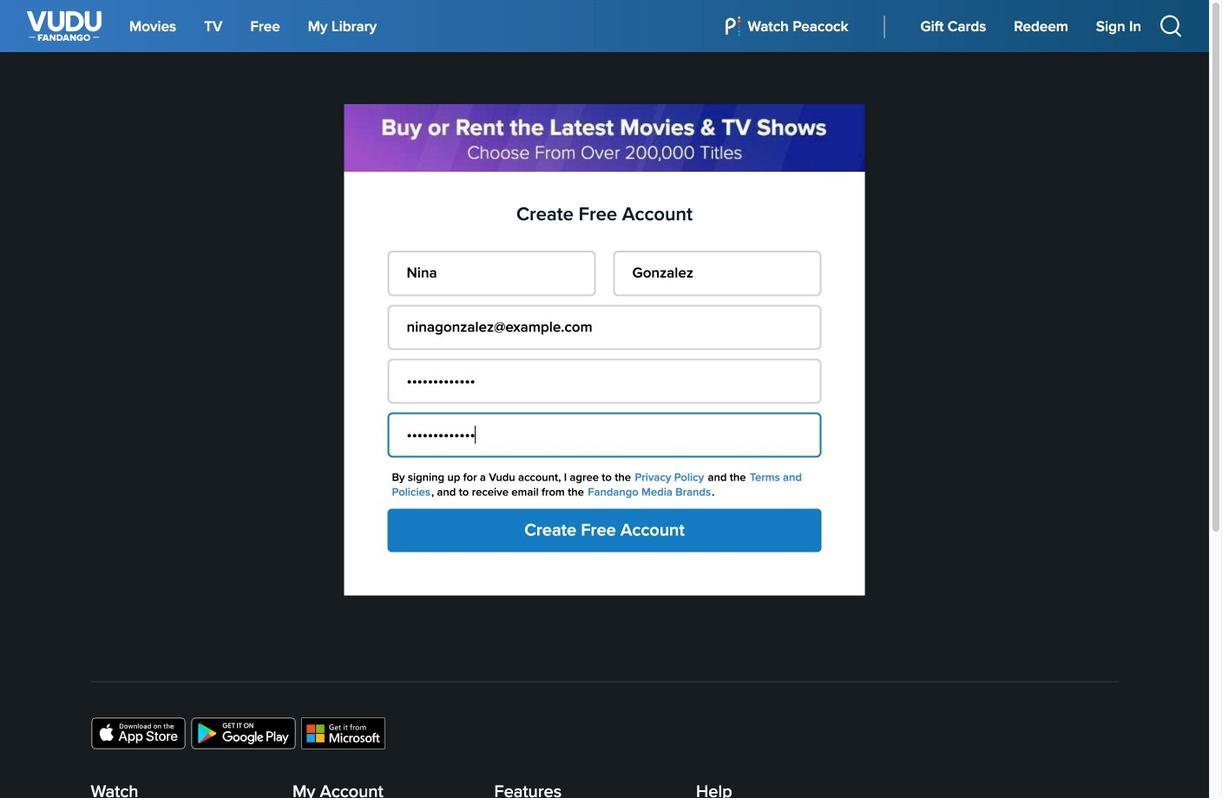 Task type: locate. For each thing, give the bounding box(es) containing it.
search image
[[1161, 15, 1183, 37]]

Last name text field
[[613, 251, 822, 296]]

go to vudu homepage image
[[27, 5, 102, 47]]

Email email field
[[388, 305, 822, 350]]

get the vudu app from the apple app store image
[[92, 718, 185, 750]]



Task type: describe. For each thing, give the bounding box(es) containing it.
Set Password password field
[[388, 359, 822, 404]]

Confirm Password password field
[[388, 413, 822, 458]]

get the vudu app from the microsoft app store image
[[302, 718, 385, 750]]

get the vudu app from the google play store image
[[191, 718, 296, 750]]

First name text field
[[388, 251, 596, 296]]



Task type: vqa. For each thing, say whether or not it's contained in the screenshot.
Educational at the top left of the page
no



